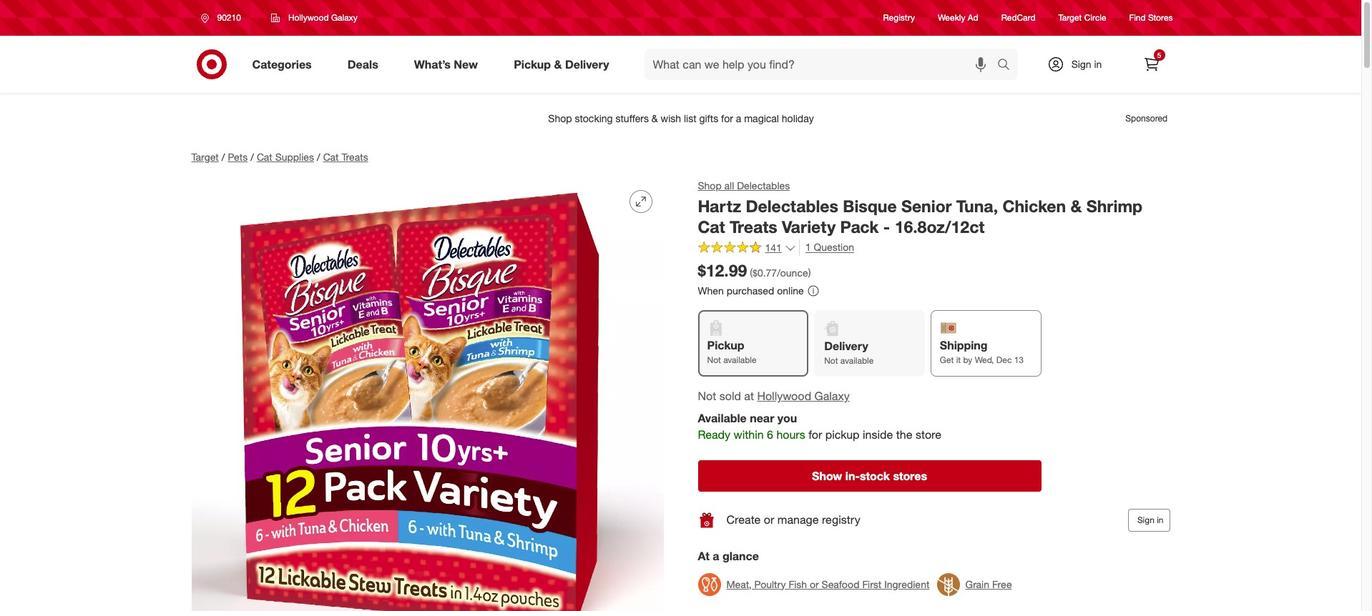 Task type: describe. For each thing, give the bounding box(es) containing it.
0 vertical spatial delectables
[[737, 180, 790, 192]]

target / pets / cat supplies / cat treats
[[191, 151, 368, 163]]

search button
[[990, 49, 1025, 83]]

hollywood galaxy
[[288, 12, 358, 23]]

/ounce
[[777, 267, 808, 279]]

pets link
[[228, 151, 248, 163]]

registry
[[883, 12, 915, 23]]

the
[[896, 428, 912, 442]]

90210 button
[[191, 5, 256, 31]]

target circle link
[[1058, 12, 1106, 24]]

-
[[883, 217, 890, 237]]

free
[[992, 578, 1012, 591]]

galaxy inside dropdown button
[[331, 12, 358, 23]]

1 vertical spatial delectables
[[746, 196, 838, 216]]

find stores link
[[1129, 12, 1173, 24]]

141 link
[[698, 240, 796, 257]]

create or manage registry
[[726, 513, 860, 527]]

redcard
[[1001, 12, 1036, 23]]

what's new
[[414, 57, 478, 71]]

available
[[698, 411, 747, 426]]

create
[[726, 513, 761, 527]]

delivery inside 'delivery not available'
[[824, 339, 868, 353]]

dec
[[996, 355, 1012, 366]]

& inside the shop all delectables hartz delectables bisque senior tuna, chicken & shrimp cat treats variety pack - 16.8oz/12ct
[[1071, 196, 1082, 216]]

grain free button
[[937, 569, 1012, 601]]

inside
[[863, 428, 893, 442]]

what's
[[414, 57, 451, 71]]

shipping
[[940, 338, 988, 353]]

1 horizontal spatial cat
[[323, 151, 339, 163]]

sold
[[719, 389, 741, 404]]

What can we help you find? suggestions appear below search field
[[644, 49, 1000, 80]]

shop all delectables hartz delectables bisque senior tuna, chicken & shrimp cat treats variety pack - 16.8oz/12ct
[[698, 180, 1143, 237]]

what's new link
[[402, 49, 496, 80]]

at
[[698, 549, 710, 563]]

pickup not available
[[707, 338, 757, 366]]

sign inside button
[[1137, 515, 1154, 526]]

show in-stock stores button
[[698, 460, 1041, 492]]

ingredient
[[884, 578, 930, 591]]

glance
[[722, 549, 759, 563]]

0 vertical spatial sign
[[1071, 58, 1091, 70]]

search
[[990, 58, 1025, 73]]

6
[[767, 428, 773, 442]]

cat supplies link
[[257, 151, 314, 163]]

pickup
[[825, 428, 860, 442]]

cat treats link
[[323, 151, 368, 163]]

stores
[[1148, 12, 1173, 23]]

in-
[[845, 469, 860, 483]]

find
[[1129, 12, 1146, 23]]

$12.99 ( $0.77 /ounce )
[[698, 261, 811, 281]]

for
[[808, 428, 822, 442]]

get
[[940, 355, 954, 366]]

0 horizontal spatial sign in
[[1071, 58, 1102, 70]]

show
[[812, 469, 842, 483]]

0 horizontal spatial or
[[764, 513, 774, 527]]

question
[[814, 241, 854, 254]]

0 horizontal spatial delivery
[[565, 57, 609, 71]]

(
[[750, 267, 753, 279]]

meat,
[[726, 578, 752, 591]]

available for pickup
[[723, 355, 757, 366]]

meat, poultry fish or seafood first ingredient
[[726, 578, 930, 591]]

new
[[454, 57, 478, 71]]

not for delivery
[[824, 356, 838, 366]]

hollywood inside dropdown button
[[288, 12, 329, 23]]

near
[[750, 411, 774, 426]]

meat, poultry fish or seafood first ingredient button
[[698, 569, 930, 601]]

$12.99
[[698, 261, 747, 281]]

first
[[862, 578, 882, 591]]

seafood
[[822, 578, 860, 591]]

show in-stock stores
[[812, 469, 927, 483]]

categories
[[252, 57, 312, 71]]

1 / from the left
[[222, 151, 225, 163]]

delivery not available
[[824, 339, 874, 366]]

weekly ad link
[[938, 12, 978, 24]]

all
[[724, 180, 734, 192]]

purchased
[[727, 285, 774, 297]]

1 horizontal spatial galaxy
[[814, 389, 850, 404]]

0 vertical spatial in
[[1094, 58, 1102, 70]]

not for pickup
[[707, 355, 721, 366]]

sign in inside button
[[1137, 515, 1164, 526]]

3 / from the left
[[317, 151, 320, 163]]

16.8oz/12ct
[[895, 217, 985, 237]]

wed,
[[975, 355, 994, 366]]

5 link
[[1136, 49, 1167, 80]]

online
[[777, 285, 804, 297]]



Task type: locate. For each thing, give the bounding box(es) containing it.
1 vertical spatial sign
[[1137, 515, 1154, 526]]

pack
[[840, 217, 879, 237]]

treats right supplies
[[342, 151, 368, 163]]

0 vertical spatial galaxy
[[331, 12, 358, 23]]

available up at
[[723, 355, 757, 366]]

sign in button
[[1128, 509, 1170, 532]]

a
[[713, 549, 719, 563]]

0 horizontal spatial hollywood
[[288, 12, 329, 23]]

target for target / pets / cat supplies / cat treats
[[191, 151, 219, 163]]

not left sold
[[698, 389, 716, 404]]

manage
[[777, 513, 819, 527]]

cat
[[257, 151, 272, 163], [323, 151, 339, 163], [698, 217, 725, 237]]

find stores
[[1129, 12, 1173, 23]]

0 horizontal spatial sign
[[1071, 58, 1091, 70]]

pickup up sold
[[707, 338, 744, 353]]

0 vertical spatial or
[[764, 513, 774, 527]]

circle
[[1084, 12, 1106, 23]]

or right fish
[[810, 578, 819, 591]]

target link
[[191, 151, 219, 163]]

hollywood up categories link
[[288, 12, 329, 23]]

0 horizontal spatial pickup
[[514, 57, 551, 71]]

registry
[[822, 513, 860, 527]]

hours
[[776, 428, 805, 442]]

1 vertical spatial &
[[1071, 196, 1082, 216]]

0 vertical spatial hollywood
[[288, 12, 329, 23]]

1 horizontal spatial treats
[[730, 217, 777, 237]]

pickup & delivery link
[[502, 49, 627, 80]]

1 vertical spatial galaxy
[[814, 389, 850, 404]]

0 horizontal spatial treats
[[342, 151, 368, 163]]

sign in
[[1071, 58, 1102, 70], [1137, 515, 1164, 526]]

1 vertical spatial delivery
[[824, 339, 868, 353]]

1 vertical spatial treats
[[730, 217, 777, 237]]

pickup right new
[[514, 57, 551, 71]]

2 / from the left
[[251, 151, 254, 163]]

shop
[[698, 180, 722, 192]]

supplies
[[275, 151, 314, 163]]

hartz delectables bisque senior tuna, chicken &#38; shrimp cat treats variety pack - 16.8oz/12ct, 1 of 5 image
[[191, 179, 664, 612]]

galaxy up deals
[[331, 12, 358, 23]]

weekly
[[938, 12, 965, 23]]

or right create
[[764, 513, 774, 527]]

/ right the pets link on the left top of page
[[251, 151, 254, 163]]

1 vertical spatial target
[[191, 151, 219, 163]]

13
[[1014, 355, 1024, 366]]

or
[[764, 513, 774, 527], [810, 578, 819, 591]]

1 question
[[805, 241, 854, 254]]

redcard link
[[1001, 12, 1036, 24]]

1 horizontal spatial delivery
[[824, 339, 868, 353]]

store
[[916, 428, 941, 442]]

in
[[1094, 58, 1102, 70], [1157, 515, 1164, 526]]

1
[[805, 241, 811, 254]]

hollywood up the you
[[757, 389, 811, 404]]

pickup for not
[[707, 338, 744, 353]]

deals
[[347, 57, 378, 71]]

141
[[765, 242, 782, 254]]

/ left pets at the left
[[222, 151, 225, 163]]

$0.77
[[753, 267, 777, 279]]

treats inside the shop all delectables hartz delectables bisque senior tuna, chicken & shrimp cat treats variety pack - 16.8oz/12ct
[[730, 217, 777, 237]]

target left pets at the left
[[191, 151, 219, 163]]

at a glance
[[698, 549, 759, 563]]

1 horizontal spatial &
[[1071, 196, 1082, 216]]

5
[[1157, 51, 1161, 59]]

bisque
[[843, 196, 897, 216]]

when
[[698, 285, 724, 297]]

1 horizontal spatial or
[[810, 578, 819, 591]]

weekly ad
[[938, 12, 978, 23]]

0 horizontal spatial galaxy
[[331, 12, 358, 23]]

shrimp
[[1086, 196, 1143, 216]]

not up hollywood galaxy button on the bottom right
[[824, 356, 838, 366]]

1 horizontal spatial /
[[251, 151, 254, 163]]

within
[[734, 428, 764, 442]]

sign
[[1071, 58, 1091, 70], [1137, 515, 1154, 526]]

available up hollywood galaxy button on the bottom right
[[840, 356, 874, 366]]

available inside 'delivery not available'
[[840, 356, 874, 366]]

1 vertical spatial pickup
[[707, 338, 744, 353]]

1 horizontal spatial sign
[[1137, 515, 1154, 526]]

available inside pickup not available
[[723, 355, 757, 366]]

grain free
[[965, 578, 1012, 591]]

not
[[707, 355, 721, 366], [824, 356, 838, 366], [698, 389, 716, 404]]

tuna,
[[956, 196, 998, 216]]

0 horizontal spatial target
[[191, 151, 219, 163]]

stock
[[860, 469, 890, 483]]

pickup inside pickup not available
[[707, 338, 744, 353]]

delivery
[[565, 57, 609, 71], [824, 339, 868, 353]]

0 vertical spatial delivery
[[565, 57, 609, 71]]

categories link
[[240, 49, 330, 80]]

0 vertical spatial pickup
[[514, 57, 551, 71]]

poultry
[[754, 578, 786, 591]]

by
[[963, 355, 972, 366]]

ready
[[698, 428, 730, 442]]

target circle
[[1058, 12, 1106, 23]]

deals link
[[335, 49, 396, 80]]

/
[[222, 151, 225, 163], [251, 151, 254, 163], [317, 151, 320, 163]]

0 horizontal spatial available
[[723, 355, 757, 366]]

senior
[[901, 196, 952, 216]]

cat right pets at the left
[[257, 151, 272, 163]]

stores
[[893, 469, 927, 483]]

galaxy up available near you ready within 6 hours for pickup inside the store
[[814, 389, 850, 404]]

variety
[[782, 217, 836, 237]]

0 vertical spatial treats
[[342, 151, 368, 163]]

1 horizontal spatial pickup
[[707, 338, 744, 353]]

0 horizontal spatial &
[[554, 57, 562, 71]]

available for delivery
[[840, 356, 874, 366]]

or inside button
[[810, 578, 819, 591]]

chicken
[[1003, 196, 1066, 216]]

pets
[[228, 151, 248, 163]]

you
[[777, 411, 797, 426]]

cat inside the shop all delectables hartz delectables bisque senior tuna, chicken & shrimp cat treats variety pack - 16.8oz/12ct
[[698, 217, 725, 237]]

0 horizontal spatial cat
[[257, 151, 272, 163]]

registry link
[[883, 12, 915, 24]]

1 vertical spatial sign in
[[1137, 515, 1164, 526]]

not inside pickup not available
[[707, 355, 721, 366]]

0 horizontal spatial /
[[222, 151, 225, 163]]

delectables up variety
[[746, 196, 838, 216]]

/ right supplies
[[317, 151, 320, 163]]

2 horizontal spatial /
[[317, 151, 320, 163]]

advertisement region
[[180, 102, 1181, 136]]

target for target circle
[[1058, 12, 1082, 23]]

not inside 'delivery not available'
[[824, 356, 838, 366]]

shipping get it by wed, dec 13
[[940, 338, 1024, 366]]

target left circle at right
[[1058, 12, 1082, 23]]

1 vertical spatial or
[[810, 578, 819, 591]]

grain
[[965, 578, 989, 591]]

delectables right 'all'
[[737, 180, 790, 192]]

1 horizontal spatial hollywood
[[757, 389, 811, 404]]

pickup & delivery
[[514, 57, 609, 71]]

1 question link
[[799, 240, 854, 256]]

1 horizontal spatial in
[[1157, 515, 1164, 526]]

treats up 141 link
[[730, 217, 777, 237]]

cat right supplies
[[323, 151, 339, 163]]

treats
[[342, 151, 368, 163], [730, 217, 777, 237]]

fish
[[789, 578, 807, 591]]

not up sold
[[707, 355, 721, 366]]

pickup for &
[[514, 57, 551, 71]]

1 horizontal spatial available
[[840, 356, 874, 366]]

0 vertical spatial &
[[554, 57, 562, 71]]

2 horizontal spatial cat
[[698, 217, 725, 237]]

in inside button
[[1157, 515, 1164, 526]]

when purchased online
[[698, 285, 804, 297]]

1 vertical spatial in
[[1157, 515, 1164, 526]]

sign in link
[[1035, 49, 1124, 80]]

1 vertical spatial hollywood
[[757, 389, 811, 404]]

hartz
[[698, 196, 741, 216]]

1 horizontal spatial sign in
[[1137, 515, 1164, 526]]

cat down hartz
[[698, 217, 725, 237]]

hollywood galaxy button
[[262, 5, 367, 31]]

90210
[[217, 12, 241, 23]]

it
[[956, 355, 961, 366]]

0 horizontal spatial in
[[1094, 58, 1102, 70]]

0 vertical spatial sign in
[[1071, 58, 1102, 70]]

hollywood galaxy button
[[757, 389, 850, 405]]

0 vertical spatial target
[[1058, 12, 1082, 23]]

1 horizontal spatial target
[[1058, 12, 1082, 23]]



Task type: vqa. For each thing, say whether or not it's contained in the screenshot.
Shipping button
no



